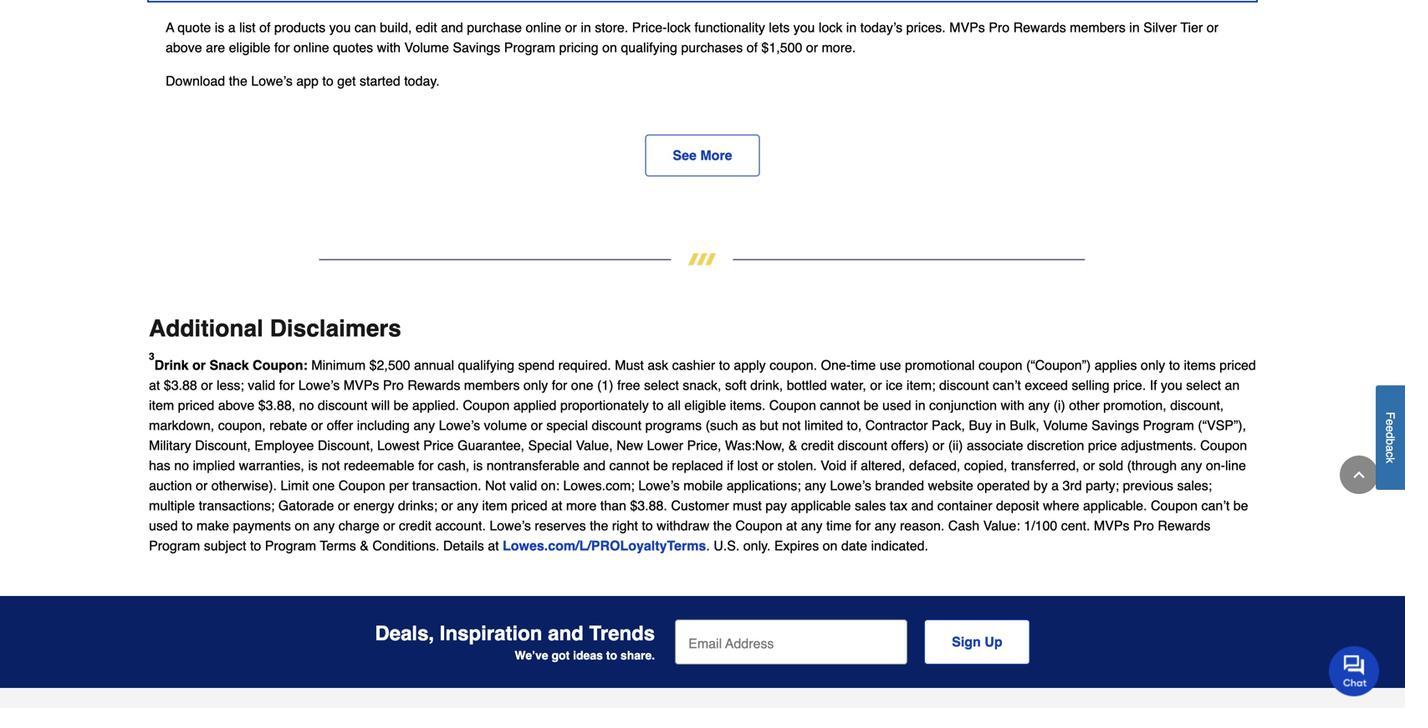 Task type: locate. For each thing, give the bounding box(es) containing it.
download the lowe's app to get started today.
[[166, 73, 440, 88]]

1 vertical spatial with
[[1001, 398, 1025, 413]]

one down the "required."
[[571, 378, 594, 393]]

1 vertical spatial can't
[[1202, 498, 1230, 514]]

spend
[[518, 358, 555, 373]]

1 vertical spatial only
[[524, 378, 548, 393]]

prices.
[[907, 19, 946, 35]]

1 horizontal spatial the
[[590, 518, 609, 534]]

program down payments on the left bottom of page
[[265, 538, 316, 554]]

select
[[644, 378, 679, 393], [1187, 378, 1222, 393]]

chat invite button image
[[1329, 646, 1381, 697]]

only up if on the right bottom
[[1141, 358, 1166, 373]]

online
[[526, 19, 562, 35], [294, 40, 329, 55]]

applied.
[[412, 398, 459, 413]]

to down payments on the left bottom of page
[[250, 538, 261, 554]]

ice
[[886, 378, 903, 393]]

qualifying down price-
[[621, 40, 678, 55]]

silver
[[1144, 19, 1177, 35]]

2 horizontal spatial on
[[823, 538, 838, 554]]

transaction.
[[412, 478, 482, 494]]

no right has
[[174, 458, 189, 474]]

coupon,
[[218, 418, 266, 433]]

selling
[[1072, 378, 1110, 393]]

mvps inside the a quote is a list of products you can build, edit and purchase online or in store. price-lock functionality lets you lock in today's prices. mvps pro rewards members in silver tier or above are eligible for online quotes with volume savings program pricing on qualifying purchases of $1,500 or more.
[[950, 19, 985, 35]]

a left list on the left of the page
[[228, 19, 236, 35]]

exceed
[[1025, 378, 1068, 393]]

discretion
[[1027, 438, 1085, 454]]

to inside deals, inspiration and trends we've got ideas to share.
[[606, 649, 617, 662]]

discount
[[940, 378, 989, 393], [318, 398, 368, 413], [592, 418, 642, 433], [838, 438, 888, 454]]

chevron up image
[[1351, 467, 1368, 484]]

0 vertical spatial credit
[[801, 438, 834, 454]]

1 vertical spatial item
[[482, 498, 508, 514]]

conjunction
[[930, 398, 997, 413]]

savings down 'purchase'
[[453, 40, 501, 55]]

eligible down list on the left of the page
[[229, 40, 271, 55]]

savings up the price
[[1092, 418, 1140, 433]]

item down not
[[482, 498, 508, 514]]

0 horizontal spatial credit
[[399, 518, 432, 534]]

offers)
[[891, 438, 929, 454]]

a right 'by'
[[1052, 478, 1059, 494]]

1 horizontal spatial above
[[218, 398, 255, 413]]

eligible
[[229, 40, 271, 55], [685, 398, 726, 413]]

(such
[[706, 418, 739, 433]]

products
[[274, 19, 326, 35]]

1 horizontal spatial can't
[[1202, 498, 1230, 514]]

today's
[[861, 19, 903, 35]]

e up b
[[1384, 426, 1398, 433]]

1 horizontal spatial if
[[851, 458, 857, 474]]

conditions.
[[373, 538, 440, 554]]

if
[[1150, 378, 1158, 393]]

d
[[1384, 433, 1398, 439]]

a inside button
[[1384, 446, 1398, 452]]

1 vertical spatial volume
[[1044, 418, 1088, 433]]

on:
[[541, 478, 560, 494]]

any up sales;
[[1181, 458, 1203, 474]]

1 if from the left
[[727, 458, 734, 474]]

with inside minimum $2,500 annual qualifying spend required. must ask cashier to apply coupon. one-time use promotional coupon ("coupon") applies only to items priced at $3.88 or less; valid for lowe's mvps pro rewards members only for one (1) free select snack, soft drink, bottled water, or ice item; discount can't exceed selling price. if you select an item priced above $3.88, no discount will be applied. coupon applied proportionately to all eligible items. coupon cannot be used in conjunction with any (i) other promotion, discount, markdown, coupon, rebate or offer including any lowe's volume or special discount programs (such as but not limited to, contractor pack, buy in bulk, volume savings program ("vsp"), military discount, employee discount, lowest price guarantee, special value, new lower price, was:now, & credit discount offers) or (ii) associate discretion price adjustments. coupon has no implied warranties, is not redeemable for cash, is nontransferable and cannot be replaced if lost or stolen. void if altered, defaced, copied, transferred, or sold (through any on-line auction or otherwise). limit one coupon per transaction. not valid on: lowes.com; lowe's mobile applications; any lowe's branded website operated by a 3rd party; previous sales; multiple transactions; gatorade or energy drinks; or any item priced at more than $3.88. customer must pay applicable sales tax and container deposit where applicable. coupon can't be used to make payments on any charge or credit account. lowe's reserves the right to withdraw the coupon at any time for any reason. cash value: 1/100 cent. mvps pro rewards program subject to program terms & conditions. details at
[[1001, 398, 1025, 413]]

build,
[[380, 19, 412, 35]]

2 vertical spatial a
[[1052, 478, 1059, 494]]

tax
[[890, 498, 908, 514]]

1 horizontal spatial lock
[[819, 19, 843, 35]]

1 vertical spatial eligible
[[685, 398, 726, 413]]

1 horizontal spatial pro
[[989, 19, 1010, 35]]

above down quote
[[166, 40, 202, 55]]

1/100
[[1024, 518, 1058, 534]]

deals, inspiration and trends we've got ideas to share.
[[375, 623, 655, 662]]

1 vertical spatial &
[[360, 538, 369, 554]]

1 horizontal spatial item
[[482, 498, 508, 514]]

for inside the a quote is a list of products you can build, edit and purchase online or in store. price-lock functionality lets you lock in today's prices. mvps pro rewards members in silver tier or above are eligible for online quotes with volume savings program pricing on qualifying purchases of $1,500 or more.
[[274, 40, 290, 55]]

0 vertical spatial a
[[228, 19, 236, 35]]

not down offer
[[322, 458, 340, 474]]

credit down limited in the bottom right of the page
[[801, 438, 834, 454]]

or left offer
[[311, 418, 323, 433]]

any left (i)
[[1029, 398, 1050, 413]]

to up soft
[[719, 358, 730, 373]]

coupon down sales;
[[1151, 498, 1198, 514]]

be down the water,
[[864, 398, 879, 413]]

to down $3.88.
[[642, 518, 653, 534]]

apply
[[734, 358, 766, 373]]

0 horizontal spatial can't
[[993, 378, 1021, 393]]

e up d
[[1384, 420, 1398, 426]]

0 vertical spatial volume
[[405, 40, 449, 55]]

with up bulk,
[[1001, 398, 1025, 413]]

with down build,
[[377, 40, 401, 55]]

items
[[1184, 358, 1216, 373]]

2 horizontal spatial mvps
[[1094, 518, 1130, 534]]

no
[[299, 398, 314, 413], [174, 458, 189, 474]]

program inside the a quote is a list of products you can build, edit and purchase online or in store. price-lock functionality lets you lock in today's prices. mvps pro rewards members in silver tier or above are eligible for online quotes with volume savings program pricing on qualifying purchases of $1,500 or more.
[[504, 40, 556, 55]]

0 horizontal spatial priced
[[178, 398, 214, 413]]

2 horizontal spatial a
[[1384, 446, 1398, 452]]

0 vertical spatial pro
[[989, 19, 1010, 35]]

snack
[[210, 358, 249, 373]]

must
[[733, 498, 762, 514]]

any down the applied.
[[414, 418, 435, 433]]

on inside minimum $2,500 annual qualifying spend required. must ask cashier to apply coupon. one-time use promotional coupon ("coupon") applies only to items priced at $3.88 or less; valid for lowe's mvps pro rewards members only for one (1) free select snack, soft drink, bottled water, or ice item; discount can't exceed selling price. if you select an item priced above $3.88, no discount will be applied. coupon applied proportionately to all eligible items. coupon cannot be used in conjunction with any (i) other promotion, discount, markdown, coupon, rebate or offer including any lowe's volume or special discount programs (such as but not limited to, contractor pack, buy in bulk, volume savings program ("vsp"), military discount, employee discount, lowest price guarantee, special value, new lower price, was:now, & credit discount offers) or (ii) associate discretion price adjustments. coupon has no implied warranties, is not redeemable for cash, is nontransferable and cannot be replaced if lost or stolen. void if altered, defaced, copied, transferred, or sold (through any on-line auction or otherwise). limit one coupon per transaction. not valid on: lowes.com; lowe's mobile applications; any lowe's branded website operated by a 3rd party; previous sales; multiple transactions; gatorade or energy drinks; or any item priced at more than $3.88. customer must pay applicable sales tax and container deposit where applicable. coupon can't be used to make payments on any charge or credit account. lowe's reserves the right to withdraw the coupon at any time for any reason. cash value: 1/100 cent. mvps pro rewards program subject to program terms & conditions. details at
[[295, 518, 310, 534]]

Email Address email field
[[675, 620, 908, 665]]

any down tax
[[875, 518, 897, 534]]

0 horizontal spatial above
[[166, 40, 202, 55]]

1 horizontal spatial you
[[794, 19, 815, 35]]

0 vertical spatial above
[[166, 40, 202, 55]]

price.
[[1114, 378, 1146, 393]]

program up adjustments. on the right of the page
[[1143, 418, 1195, 433]]

0 horizontal spatial on
[[295, 518, 310, 534]]

1 vertical spatial rewards
[[408, 378, 460, 393]]

to,
[[847, 418, 862, 433]]

e
[[1384, 420, 1398, 426], [1384, 426, 1398, 433]]

transactions;
[[199, 498, 275, 514]]

sales;
[[1178, 478, 1213, 494]]

page divider image
[[149, 253, 1257, 265]]

coupon.
[[770, 358, 817, 373]]

2 if from the left
[[851, 458, 857, 474]]

1 horizontal spatial discount,
[[318, 438, 374, 454]]

replaced
[[672, 458, 723, 474]]

valid down nontransferable
[[510, 478, 537, 494]]

coupon down the ("vsp"),
[[1201, 438, 1248, 454]]

0 vertical spatial priced
[[1220, 358, 1256, 373]]

1 horizontal spatial no
[[299, 398, 314, 413]]

0 horizontal spatial no
[[174, 458, 189, 474]]

lowe's up price
[[439, 418, 480, 433]]

cannot down new on the left bottom of page
[[610, 458, 650, 474]]

less;
[[217, 378, 244, 393]]

1 vertical spatial priced
[[178, 398, 214, 413]]

1 horizontal spatial of
[[747, 40, 758, 55]]

pay
[[766, 498, 787, 514]]

a
[[166, 19, 174, 35]]

promotional
[[905, 358, 975, 373]]

can
[[355, 19, 376, 35]]

per
[[389, 478, 409, 494]]

bulk,
[[1010, 418, 1040, 433]]

more
[[566, 498, 597, 514]]

0 vertical spatial savings
[[453, 40, 501, 55]]

cannot down the water,
[[820, 398, 860, 413]]

you inside minimum $2,500 annual qualifying spend required. must ask cashier to apply coupon. one-time use promotional coupon ("coupon") applies only to items priced at $3.88 or less; valid for lowe's mvps pro rewards members only for one (1) free select snack, soft drink, bottled water, or ice item; discount can't exceed selling price. if you select an item priced above $3.88, no discount will be applied. coupon applied proportionately to all eligible items. coupon cannot be used in conjunction with any (i) other promotion, discount, markdown, coupon, rebate or offer including any lowe's volume or special discount programs (such as but not limited to, contractor pack, buy in bulk, volume savings program ("vsp"), military discount, employee discount, lowest price guarantee, special value, new lower price, was:now, & credit discount offers) or (ii) associate discretion price adjustments. coupon has no implied warranties, is not redeemable for cash, is nontransferable and cannot be replaced if lost or stolen. void if altered, defaced, copied, transferred, or sold (through any on-line auction or otherwise). limit one coupon per transaction. not valid on: lowes.com; lowe's mobile applications; any lowe's branded website operated by a 3rd party; previous sales; multiple transactions; gatorade or energy drinks; or any item priced at more than $3.88. customer must pay applicable sales tax and container deposit where applicable. coupon can't be used to make payments on any charge or credit account. lowe's reserves the right to withdraw the coupon at any time for any reason. cash value: 1/100 cent. mvps pro rewards program subject to program terms & conditions. details at
[[1161, 378, 1183, 393]]

members inside the a quote is a list of products you can build, edit and purchase online or in store. price-lock functionality lets you lock in today's prices. mvps pro rewards members in silver tier or above are eligible for online quotes with volume savings program pricing on qualifying purchases of $1,500 or more.
[[1070, 19, 1126, 35]]

priced down on:
[[511, 498, 548, 514]]

priced up an
[[1220, 358, 1256, 373]]

any up terms
[[313, 518, 335, 534]]

coupon up only.
[[736, 518, 783, 534]]

you right lets
[[794, 19, 815, 35]]

eligible inside minimum $2,500 annual qualifying spend required. must ask cashier to apply coupon. one-time use promotional coupon ("coupon") applies only to items priced at $3.88 or less; valid for lowe's mvps pro rewards members only for one (1) free select snack, soft drink, bottled water, or ice item; discount can't exceed selling price. if you select an item priced above $3.88, no discount will be applied. coupon applied proportionately to all eligible items. coupon cannot be used in conjunction with any (i) other promotion, discount, markdown, coupon, rebate or offer including any lowe's volume or special discount programs (such as but not limited to, contractor pack, buy in bulk, volume savings program ("vsp"), military discount, employee discount, lowest price guarantee, special value, new lower price, was:now, & credit discount offers) or (ii) associate discretion price adjustments. coupon has no implied warranties, is not redeemable for cash, is nontransferable and cannot be replaced if lost or stolen. void if altered, defaced, copied, transferred, or sold (through any on-line auction or otherwise). limit one coupon per transaction. not valid on: lowes.com; lowe's mobile applications; any lowe's branded website operated by a 3rd party; previous sales; multiple transactions; gatorade or energy drinks; or any item priced at more than $3.88. customer must pay applicable sales tax and container deposit where applicable. coupon can't be used to make payments on any charge or credit account. lowe's reserves the right to withdraw the coupon at any time for any reason. cash value: 1/100 cent. mvps pro rewards program subject to program terms & conditions. details at
[[685, 398, 726, 413]]

no up rebate
[[299, 398, 314, 413]]

0 vertical spatial one
[[571, 378, 594, 393]]

online down products
[[294, 40, 329, 55]]

1 horizontal spatial credit
[[801, 438, 834, 454]]

minimum
[[311, 358, 366, 373]]

$3.88,
[[258, 398, 296, 413]]

select down items
[[1187, 378, 1222, 393]]

be right will
[[394, 398, 409, 413]]

and right edit
[[441, 19, 463, 35]]

coupon up volume
[[463, 398, 510, 413]]

and up got
[[548, 623, 584, 646]]

1 horizontal spatial on
[[602, 40, 617, 55]]

cash
[[949, 518, 980, 534]]

than
[[601, 498, 627, 514]]

used up contractor
[[883, 398, 912, 413]]

associate
[[967, 438, 1024, 454]]

1 vertical spatial credit
[[399, 518, 432, 534]]

credit down drinks;
[[399, 518, 432, 534]]

mobile
[[684, 478, 723, 494]]

2 horizontal spatial pro
[[1134, 518, 1154, 534]]

2 vertical spatial rewards
[[1158, 518, 1211, 534]]

lowe's down the void
[[830, 478, 872, 494]]

0 vertical spatial members
[[1070, 19, 1126, 35]]

for down coupon:
[[279, 378, 295, 393]]

lowe's down minimum
[[298, 378, 340, 393]]

purchase
[[467, 19, 522, 35]]

coupon
[[979, 358, 1023, 373]]

with inside the a quote is a list of products you can build, edit and purchase online or in store. price-lock functionality lets you lock in today's prices. mvps pro rewards members in silver tier or above are eligible for online quotes with volume savings program pricing on qualifying purchases of $1,500 or more.
[[377, 40, 401, 55]]

qualifying inside the a quote is a list of products you can build, edit and purchase online or in store. price-lock functionality lets you lock in today's prices. mvps pro rewards members in silver tier or above are eligible for online quotes with volume savings program pricing on qualifying purchases of $1,500 or more.
[[621, 40, 678, 55]]

pro right prices.
[[989, 19, 1010, 35]]

1 vertical spatial mvps
[[344, 378, 379, 393]]

if
[[727, 458, 734, 474], [851, 458, 857, 474]]

1 horizontal spatial mvps
[[950, 19, 985, 35]]

on left the date
[[823, 538, 838, 554]]

used down multiple
[[149, 518, 178, 534]]

0 horizontal spatial if
[[727, 458, 734, 474]]

a inside minimum $2,500 annual qualifying spend required. must ask cashier to apply coupon. one-time use promotional coupon ("coupon") applies only to items priced at $3.88 or less; valid for lowe's mvps pro rewards members only for one (1) free select snack, soft drink, bottled water, or ice item; discount can't exceed selling price. if you select an item priced above $3.88, no discount will be applied. coupon applied proportionately to all eligible items. coupon cannot be used in conjunction with any (i) other promotion, discount, markdown, coupon, rebate or offer including any lowe's volume or special discount programs (such as but not limited to, contractor pack, buy in bulk, volume savings program ("vsp"), military discount, employee discount, lowest price guarantee, special value, new lower price, was:now, & credit discount offers) or (ii) associate discretion price adjustments. coupon has no implied warranties, is not redeemable for cash, is nontransferable and cannot be replaced if lost or stolen. void if altered, defaced, copied, transferred, or sold (through any on-line auction or otherwise). limit one coupon per transaction. not valid on: lowes.com; lowe's mobile applications; any lowe's branded website operated by a 3rd party; previous sales; multiple transactions; gatorade or energy drinks; or any item priced at more than $3.88. customer must pay applicable sales tax and container deposit where applicable. coupon can't be used to make payments on any charge or credit account. lowe's reserves the right to withdraw the coupon at any time for any reason. cash value: 1/100 cent. mvps pro rewards program subject to program terms & conditions. details at
[[1052, 478, 1059, 494]]

0 vertical spatial valid
[[248, 378, 275, 393]]

0 horizontal spatial you
[[329, 19, 351, 35]]

program down 'purchase'
[[504, 40, 556, 55]]

or down applied
[[531, 418, 543, 433]]

1 horizontal spatial eligible
[[685, 398, 726, 413]]

one up gatorade
[[313, 478, 335, 494]]

lock up more.
[[819, 19, 843, 35]]

0 horizontal spatial online
[[294, 40, 329, 55]]

item
[[149, 398, 174, 413], [482, 498, 508, 514]]

1 horizontal spatial volume
[[1044, 418, 1088, 433]]

lock
[[667, 19, 691, 35], [819, 19, 843, 35]]

a up k
[[1384, 446, 1398, 452]]

0 horizontal spatial pro
[[383, 378, 404, 393]]

& down charge
[[360, 538, 369, 554]]

$1,500
[[762, 40, 803, 55]]

volume inside minimum $2,500 annual qualifying spend required. must ask cashier to apply coupon. one-time use promotional coupon ("coupon") applies only to items priced at $3.88 or less; valid for lowe's mvps pro rewards members only for one (1) free select snack, soft drink, bottled water, or ice item; discount can't exceed selling price. if you select an item priced above $3.88, no discount will be applied. coupon applied proportionately to all eligible items. coupon cannot be used in conjunction with any (i) other promotion, discount, markdown, coupon, rebate or offer including any lowe's volume or special discount programs (such as but not limited to, contractor pack, buy in bulk, volume savings program ("vsp"), military discount, employee discount, lowest price guarantee, special value, new lower price, was:now, & credit discount offers) or (ii) associate discretion price adjustments. coupon has no implied warranties, is not redeemable for cash, is nontransferable and cannot be replaced if lost or stolen. void if altered, defaced, copied, transferred, or sold (through any on-line auction or otherwise). limit one coupon per transaction. not valid on: lowes.com; lowe's mobile applications; any lowe's branded website operated by a 3rd party; previous sales; multiple transactions; gatorade or energy drinks; or any item priced at more than $3.88. customer must pay applicable sales tax and container deposit where applicable. coupon can't be used to make payments on any charge or credit account. lowe's reserves the right to withdraw the coupon at any time for any reason. cash value: 1/100 cent. mvps pro rewards program subject to program terms & conditions. details at
[[1044, 418, 1088, 433]]

at up reserves
[[551, 498, 563, 514]]

1 vertical spatial cannot
[[610, 458, 650, 474]]

coupon up energy
[[339, 478, 386, 494]]

0 vertical spatial mvps
[[950, 19, 985, 35]]

at left $3.88
[[149, 378, 160, 393]]

use
[[880, 358, 902, 373]]

be down the line
[[1234, 498, 1249, 514]]

0 horizontal spatial savings
[[453, 40, 501, 55]]

one-
[[821, 358, 851, 373]]

the up the lowes.com/l/proloyaltyterms at bottom
[[590, 518, 609, 534]]

1 horizontal spatial rewards
[[1014, 19, 1067, 35]]

savings inside minimum $2,500 annual qualifying spend required. must ask cashier to apply coupon. one-time use promotional coupon ("coupon") applies only to items priced at $3.88 or less; valid for lowe's mvps pro rewards members only for one (1) free select snack, soft drink, bottled water, or ice item; discount can't exceed selling price. if you select an item priced above $3.88, no discount will be applied. coupon applied proportionately to all eligible items. coupon cannot be used in conjunction with any (i) other promotion, discount, markdown, coupon, rebate or offer including any lowe's volume or special discount programs (such as but not limited to, contractor pack, buy in bulk, volume savings program ("vsp"), military discount, employee discount, lowest price guarantee, special value, new lower price, was:now, & credit discount offers) or (ii) associate discretion price adjustments. coupon has no implied warranties, is not redeemable for cash, is nontransferable and cannot be replaced if lost or stolen. void if altered, defaced, copied, transferred, or sold (through any on-line auction or otherwise). limit one coupon per transaction. not valid on: lowes.com; lowe's mobile applications; any lowe's branded website operated by a 3rd party; previous sales; multiple transactions; gatorade or energy drinks; or any item priced at more than $3.88. customer must pay applicable sales tax and container deposit where applicable. coupon can't be used to make payments on any charge or credit account. lowe's reserves the right to withdraw the coupon at any time for any reason. cash value: 1/100 cent. mvps pro rewards program subject to program terms & conditions. details at
[[1092, 418, 1140, 433]]

for
[[274, 40, 290, 55], [279, 378, 295, 393], [552, 378, 568, 393], [418, 458, 434, 474], [856, 518, 871, 534]]

discount, up implied
[[195, 438, 251, 454]]

container
[[938, 498, 993, 514]]

2 select from the left
[[1187, 378, 1222, 393]]

0 horizontal spatial select
[[644, 378, 679, 393]]

cent.
[[1061, 518, 1091, 534]]

time up the date
[[827, 518, 852, 534]]

valid up $3.88,
[[248, 378, 275, 393]]

0 horizontal spatial lock
[[667, 19, 691, 35]]

or
[[565, 19, 577, 35], [1207, 19, 1219, 35], [806, 40, 818, 55], [192, 358, 206, 373], [201, 378, 213, 393], [870, 378, 882, 393], [311, 418, 323, 433], [531, 418, 543, 433], [933, 438, 945, 454], [762, 458, 774, 474], [1084, 458, 1095, 474], [196, 478, 208, 494], [338, 498, 350, 514], [441, 498, 453, 514], [383, 518, 395, 534]]

lock up the purchases
[[667, 19, 691, 35]]

markdown,
[[149, 418, 214, 433]]

select down the ask
[[644, 378, 679, 393]]

0 vertical spatial qualifying
[[621, 40, 678, 55]]

other
[[1069, 398, 1100, 413]]

1 horizontal spatial members
[[1070, 19, 1126, 35]]

on down gatorade
[[295, 518, 310, 534]]

1 select from the left
[[644, 378, 679, 393]]

2 vertical spatial pro
[[1134, 518, 1154, 534]]

above inside the a quote is a list of products you can build, edit and purchase online or in store. price-lock functionality lets you lock in today's prices. mvps pro rewards members in silver tier or above are eligible for online quotes with volume savings program pricing on qualifying purchases of $1,500 or more.
[[166, 40, 202, 55]]

members left silver
[[1070, 19, 1126, 35]]

members up volume
[[464, 378, 520, 393]]

or down energy
[[383, 518, 395, 534]]

customer
[[671, 498, 729, 514]]

1 vertical spatial qualifying
[[458, 358, 515, 373]]

not
[[485, 478, 506, 494]]

applies
[[1095, 358, 1137, 373]]

1 vertical spatial not
[[322, 458, 340, 474]]

with
[[377, 40, 401, 55], [1001, 398, 1025, 413]]

for down products
[[274, 40, 290, 55]]

2 horizontal spatial you
[[1161, 378, 1183, 393]]

volume down edit
[[405, 40, 449, 55]]

1 vertical spatial used
[[149, 518, 178, 534]]

implied
[[193, 458, 235, 474]]

online up pricing
[[526, 19, 562, 35]]

all
[[668, 398, 681, 413]]

1 horizontal spatial qualifying
[[621, 40, 678, 55]]

and inside the a quote is a list of products you can build, edit and purchase online or in store. price-lock functionality lets you lock in today's prices. mvps pro rewards members in silver tier or above are eligible for online quotes with volume savings program pricing on qualifying purchases of $1,500 or more.
[[441, 19, 463, 35]]

2 horizontal spatial priced
[[1220, 358, 1256, 373]]

only down spend
[[524, 378, 548, 393]]

0 horizontal spatial one
[[313, 478, 335, 494]]

more.
[[822, 40, 856, 55]]

0 vertical spatial with
[[377, 40, 401, 55]]

not
[[782, 418, 801, 433], [322, 458, 340, 474]]

1 vertical spatial savings
[[1092, 418, 1140, 433]]

can't down coupon
[[993, 378, 1021, 393]]

or right tier
[[1207, 19, 1219, 35]]

a
[[228, 19, 236, 35], [1384, 446, 1398, 452], [1052, 478, 1059, 494]]

2 vertical spatial mvps
[[1094, 518, 1130, 534]]

list
[[239, 19, 256, 35]]

1 horizontal spatial not
[[782, 418, 801, 433]]

you
[[329, 19, 351, 35], [794, 19, 815, 35], [1161, 378, 1183, 393]]

discount,
[[195, 438, 251, 454], [318, 438, 374, 454]]

0 horizontal spatial eligible
[[229, 40, 271, 55]]

a inside the a quote is a list of products you can build, edit and purchase online or in store. price-lock functionality lets you lock in today's prices. mvps pro rewards members in silver tier or above are eligible for online quotes with volume savings program pricing on qualifying purchases of $1,500 or more.
[[228, 19, 236, 35]]

1 vertical spatial on
[[295, 518, 310, 534]]

is up are
[[215, 19, 224, 35]]

contractor
[[866, 418, 928, 433]]

0 horizontal spatial volume
[[405, 40, 449, 55]]

but
[[760, 418, 779, 433]]

and down value,
[[583, 458, 606, 474]]

sign up form
[[675, 620, 1030, 665]]

0 horizontal spatial not
[[322, 458, 340, 474]]

on inside the a quote is a list of products you can build, edit and purchase online or in store. price-lock functionality lets you lock in today's prices. mvps pro rewards members in silver tier or above are eligible for online quotes with volume savings program pricing on qualifying purchases of $1,500 or more.
[[602, 40, 617, 55]]

above up "coupon,"
[[218, 398, 255, 413]]

1 horizontal spatial &
[[789, 438, 798, 454]]

0 vertical spatial &
[[789, 438, 798, 454]]

or up $3.88
[[192, 358, 206, 373]]

0 horizontal spatial of
[[259, 19, 271, 35]]

1 horizontal spatial valid
[[510, 478, 537, 494]]

volume down (i)
[[1044, 418, 1088, 433]]

1 horizontal spatial online
[[526, 19, 562, 35]]

quote
[[178, 19, 211, 35]]

time up the water,
[[851, 358, 876, 373]]

members
[[1070, 19, 1126, 35], [464, 378, 520, 393]]

buy
[[969, 418, 992, 433]]

above
[[166, 40, 202, 55], [218, 398, 255, 413]]

price
[[1088, 438, 1117, 454]]

can't down sales;
[[1202, 498, 1230, 514]]

1 vertical spatial members
[[464, 378, 520, 393]]



Task type: vqa. For each thing, say whether or not it's contained in the screenshot.
the bottommost Recommend
no



Task type: describe. For each thing, give the bounding box(es) containing it.
or left less; at the left bottom of the page
[[201, 378, 213, 393]]

or up charge
[[338, 498, 350, 514]]

3
[[149, 351, 155, 363]]

u.s.
[[714, 538, 740, 554]]

value,
[[576, 438, 613, 454]]

defaced,
[[909, 458, 961, 474]]

make
[[197, 518, 229, 534]]

1 lock from the left
[[667, 19, 691, 35]]

lowe's left app
[[251, 73, 293, 88]]

volume inside the a quote is a list of products you can build, edit and purchase online or in store. price-lock functionality lets you lock in today's prices. mvps pro rewards members in silver tier or above are eligible for online quotes with volume savings program pricing on qualifying purchases of $1,500 or more.
[[405, 40, 449, 55]]

rewards inside the a quote is a list of products you can build, edit and purchase online or in store. price-lock functionality lets you lock in today's prices. mvps pro rewards members in silver tier or above are eligible for online quotes with volume savings program pricing on qualifying purchases of $1,500 or more.
[[1014, 19, 1067, 35]]

qualifying inside minimum $2,500 annual qualifying spend required. must ask cashier to apply coupon. one-time use promotional coupon ("coupon") applies only to items priced at $3.88 or less; valid for lowe's mvps pro rewards members only for one (1) free select snack, soft drink, bottled water, or ice item; discount can't exceed selling price. if you select an item priced above $3.88, no discount will be applied. coupon applied proportionately to all eligible items. coupon cannot be used in conjunction with any (i) other promotion, discount, markdown, coupon, rebate or offer including any lowe's volume or special discount programs (such as but not limited to, contractor pack, buy in bulk, volume savings program ("vsp"), military discount, employee discount, lowest price guarantee, special value, new lower price, was:now, & credit discount offers) or (ii) associate discretion price adjustments. coupon has no implied warranties, is not redeemable for cash, is nontransferable and cannot be replaced if lost or stolen. void if altered, defaced, copied, transferred, or sold (through any on-line auction or otherwise). limit one coupon per transaction. not valid on: lowes.com; lowe's mobile applications; any lowe's branded website operated by a 3rd party; previous sales; multiple transactions; gatorade or energy drinks; or any item priced at more than $3.88. customer must pay applicable sales tax and container deposit where applicable. coupon can't be used to make payments on any charge or credit account. lowe's reserves the right to withdraw the coupon at any time for any reason. cash value: 1/100 cent. mvps pro rewards program subject to program terms & conditions. details at
[[458, 358, 515, 373]]

1 vertical spatial of
[[747, 40, 758, 55]]

price-
[[632, 19, 667, 35]]

lowest
[[377, 438, 420, 454]]

at right details on the left of page
[[488, 538, 499, 554]]

or right lost
[[762, 458, 774, 474]]

has
[[149, 458, 171, 474]]

energy
[[354, 498, 394, 514]]

0 vertical spatial online
[[526, 19, 562, 35]]

drink
[[155, 358, 189, 373]]

0 vertical spatial time
[[851, 358, 876, 373]]

any down applicable
[[801, 518, 823, 534]]

in up pricing
[[581, 19, 591, 35]]

0 horizontal spatial valid
[[248, 378, 275, 393]]

lowe's up $3.88.
[[639, 478, 680, 494]]

indicated.
[[871, 538, 929, 554]]

rebate
[[269, 418, 307, 433]]

required.
[[559, 358, 611, 373]]

multiple
[[149, 498, 195, 514]]

2 lock from the left
[[819, 19, 843, 35]]

on-
[[1206, 458, 1226, 474]]

sign
[[952, 635, 981, 650]]

are
[[206, 40, 225, 55]]

or left sold
[[1084, 458, 1095, 474]]

sign up button
[[925, 620, 1030, 665]]

to left all
[[653, 398, 664, 413]]

lower
[[647, 438, 684, 454]]

disclaimers
[[270, 315, 401, 342]]

copied,
[[965, 458, 1008, 474]]

to left items
[[1169, 358, 1181, 373]]

stolen.
[[778, 458, 817, 474]]

1 horizontal spatial cannot
[[820, 398, 860, 413]]

or left the '(ii)'
[[933, 438, 945, 454]]

or down implied
[[196, 478, 208, 494]]

gatorade
[[278, 498, 334, 514]]

2 horizontal spatial rewards
[[1158, 518, 1211, 534]]

otherwise).
[[211, 478, 277, 494]]

account.
[[435, 518, 486, 534]]

employee
[[255, 438, 314, 454]]

free
[[617, 378, 640, 393]]

coupon down the bottled
[[770, 398, 816, 413]]

in right buy
[[996, 418, 1006, 433]]

discount down proportionately
[[592, 418, 642, 433]]

0 vertical spatial can't
[[993, 378, 1021, 393]]

1 vertical spatial pro
[[383, 378, 404, 393]]

charge
[[339, 518, 380, 534]]

military
[[149, 438, 191, 454]]

or inside 3 drink or snack coupon:
[[192, 358, 206, 373]]

or down transaction.
[[441, 498, 453, 514]]

0 horizontal spatial the
[[229, 73, 248, 88]]

get
[[337, 73, 356, 88]]

item;
[[907, 378, 936, 393]]

including
[[357, 418, 410, 433]]

f
[[1384, 412, 1398, 420]]

at up expires
[[786, 518, 798, 534]]

see
[[673, 147, 697, 163]]

(ii)
[[949, 438, 963, 454]]

programs
[[646, 418, 702, 433]]

price
[[423, 438, 454, 454]]

members inside minimum $2,500 annual qualifying spend required. must ask cashier to apply coupon. one-time use promotional coupon ("coupon") applies only to items priced at $3.88 or less; valid for lowe's mvps pro rewards members only for one (1) free select snack, soft drink, bottled water, or ice item; discount can't exceed selling price. if you select an item priced above $3.88, no discount will be applied. coupon applied proportionately to all eligible items. coupon cannot be used in conjunction with any (i) other promotion, discount, markdown, coupon, rebate or offer including any lowe's volume or special discount programs (such as but not limited to, contractor pack, buy in bulk, volume savings program ("vsp"), military discount, employee discount, lowest price guarantee, special value, new lower price, was:now, & credit discount offers) or (ii) associate discretion price adjustments. coupon has no implied warranties, is not redeemable for cash, is nontransferable and cannot be replaced if lost or stolen. void if altered, defaced, copied, transferred, or sold (through any on-line auction or otherwise). limit one coupon per transaction. not valid on: lowes.com; lowe's mobile applications; any lowe's branded website operated by a 3rd party; previous sales; multiple transactions; gatorade or energy drinks; or any item priced at more than $3.88. customer must pay applicable sales tax and container deposit where applicable. coupon can't be used to make payments on any charge or credit account. lowe's reserves the right to withdraw the coupon at any time for any reason. cash value: 1/100 cent. mvps pro rewards program subject to program terms & conditions. details at
[[464, 378, 520, 393]]

0 vertical spatial used
[[883, 398, 912, 413]]

to left get
[[322, 73, 334, 88]]

terms
[[320, 538, 356, 554]]

1 horizontal spatial one
[[571, 378, 594, 393]]

0 vertical spatial item
[[149, 398, 174, 413]]

snack,
[[683, 378, 722, 393]]

inspiration
[[440, 623, 543, 646]]

discount up 'conjunction'
[[940, 378, 989, 393]]

3rd
[[1063, 478, 1082, 494]]

download
[[166, 73, 225, 88]]

will
[[371, 398, 390, 413]]

(through
[[1127, 458, 1177, 474]]

in up more.
[[847, 19, 857, 35]]

lowe's down not
[[490, 518, 531, 534]]

for down sales
[[856, 518, 871, 534]]

see more
[[673, 147, 733, 163]]

above inside minimum $2,500 annual qualifying spend required. must ask cashier to apply coupon. one-time use promotional coupon ("coupon") applies only to items priced at $3.88 or less; valid for lowe's mvps pro rewards members only for one (1) free select snack, soft drink, bottled water, or ice item; discount can't exceed selling price. if you select an item priced above $3.88, no discount will be applied. coupon applied proportionately to all eligible items. coupon cannot be used in conjunction with any (i) other promotion, discount, markdown, coupon, rebate or offer including any lowe's volume or special discount programs (such as but not limited to, contractor pack, buy in bulk, volume savings program ("vsp"), military discount, employee discount, lowest price guarantee, special value, new lower price, was:now, & credit discount offers) or (ii) associate discretion price adjustments. coupon has no implied warranties, is not redeemable for cash, is nontransferable and cannot be replaced if lost or stolen. void if altered, defaced, copied, transferred, or sold (through any on-line auction or otherwise). limit one coupon per transaction. not valid on: lowes.com; lowe's mobile applications; any lowe's branded website operated by a 3rd party; previous sales; multiple transactions; gatorade or energy drinks; or any item priced at more than $3.88. customer must pay applicable sales tax and container deposit where applicable. coupon can't be used to make payments on any charge or credit account. lowe's reserves the right to withdraw the coupon at any time for any reason. cash value: 1/100 cent. mvps pro rewards program subject to program terms & conditions. details at
[[218, 398, 255, 413]]

1 discount, from the left
[[195, 438, 251, 454]]

is inside the a quote is a list of products you can build, edit and purchase online or in store. price-lock functionality lets you lock in today's prices. mvps pro rewards members in silver tier or above are eligible for online quotes with volume savings program pricing on qualifying purchases of $1,500 or more.
[[215, 19, 224, 35]]

sold
[[1099, 458, 1124, 474]]

or left more.
[[806, 40, 818, 55]]

0 horizontal spatial only
[[524, 378, 548, 393]]

minimum $2,500 annual qualifying spend required. must ask cashier to apply coupon. one-time use promotional coupon ("coupon") applies only to items priced at $3.88 or less; valid for lowe's mvps pro rewards members only for one (1) free select snack, soft drink, bottled water, or ice item; discount can't exceed selling price. if you select an item priced above $3.88, no discount will be applied. coupon applied proportionately to all eligible items. coupon cannot be used in conjunction with any (i) other promotion, discount, markdown, coupon, rebate or offer including any lowe's volume or special discount programs (such as but not limited to, contractor pack, buy in bulk, volume savings program ("vsp"), military discount, employee discount, lowest price guarantee, special value, new lower price, was:now, & credit discount offers) or (ii) associate discretion price adjustments. coupon has no implied warranties, is not redeemable for cash, is nontransferable and cannot be replaced if lost or stolen. void if altered, defaced, copied, transferred, or sold (through any on-line auction or otherwise). limit one coupon per transaction. not valid on: lowes.com; lowe's mobile applications; any lowe's branded website operated by a 3rd party; previous sales; multiple transactions; gatorade or energy drinks; or any item priced at more than $3.88. customer must pay applicable sales tax and container deposit where applicable. coupon can't be used to make payments on any charge or credit account. lowe's reserves the right to withdraw the coupon at any time for any reason. cash value: 1/100 cent. mvps pro rewards program subject to program terms & conditions. details at
[[149, 358, 1256, 554]]

scroll to top element
[[1340, 456, 1379, 494]]

to down multiple
[[182, 518, 193, 534]]

promotion,
[[1104, 398, 1167, 413]]

$3.88.
[[630, 498, 668, 514]]

2 horizontal spatial is
[[473, 458, 483, 474]]

water,
[[831, 378, 867, 393]]

or left ice
[[870, 378, 882, 393]]

b
[[1384, 439, 1398, 446]]

1 e from the top
[[1384, 420, 1398, 426]]

in down item;
[[915, 398, 926, 413]]

2 vertical spatial priced
[[511, 498, 548, 514]]

limit
[[281, 478, 309, 494]]

$3.88
[[164, 378, 197, 393]]

2 discount, from the left
[[318, 438, 374, 454]]

and up reason.
[[912, 498, 934, 514]]

previous
[[1123, 478, 1174, 494]]

trends
[[589, 623, 655, 646]]

limited
[[805, 418, 843, 433]]

deposit
[[996, 498, 1040, 514]]

for down spend
[[552, 378, 568, 393]]

in left silver
[[1130, 19, 1140, 35]]

lowes.com/l/proloyaltyterms . u.s. only. expires on date indicated.
[[503, 538, 929, 554]]

details
[[443, 538, 484, 554]]

for down price
[[418, 458, 434, 474]]

0 horizontal spatial cannot
[[610, 458, 650, 474]]

0 horizontal spatial used
[[149, 518, 178, 534]]

0 vertical spatial no
[[299, 398, 314, 413]]

program down multiple
[[149, 538, 200, 554]]

1 vertical spatial time
[[827, 518, 852, 534]]

discount up offer
[[318, 398, 368, 413]]

bottled
[[787, 378, 827, 393]]

0 vertical spatial of
[[259, 19, 271, 35]]

any up account.
[[457, 498, 479, 514]]

any up applicable
[[805, 478, 827, 494]]

2 vertical spatial on
[[823, 538, 838, 554]]

an
[[1225, 378, 1240, 393]]

1 vertical spatial valid
[[510, 478, 537, 494]]

ideas
[[573, 649, 603, 662]]

0 vertical spatial not
[[782, 418, 801, 433]]

("coupon")
[[1027, 358, 1091, 373]]

2 horizontal spatial the
[[713, 518, 732, 534]]

lowes.com/l/proloyaltyterms
[[503, 538, 706, 554]]

price,
[[687, 438, 722, 454]]

must
[[615, 358, 644, 373]]

subject
[[204, 538, 246, 554]]

discount down to,
[[838, 438, 888, 454]]

savings inside the a quote is a list of products you can build, edit and purchase online or in store. price-lock functionality lets you lock in today's prices. mvps pro rewards members in silver tier or above are eligible for online quotes with volume savings program pricing on qualifying purchases of $1,500 or more.
[[453, 40, 501, 55]]

got
[[552, 649, 570, 662]]

1 horizontal spatial only
[[1141, 358, 1166, 373]]

1 vertical spatial one
[[313, 478, 335, 494]]

items.
[[730, 398, 766, 413]]

and inside deals, inspiration and trends we've got ideas to share.
[[548, 623, 584, 646]]

started
[[360, 73, 401, 88]]

2 e from the top
[[1384, 426, 1398, 433]]

applied
[[514, 398, 557, 413]]

c
[[1384, 452, 1398, 458]]

tier
[[1181, 19, 1203, 35]]

1 vertical spatial no
[[174, 458, 189, 474]]

1 horizontal spatial is
[[308, 458, 318, 474]]

quotes
[[333, 40, 373, 55]]

eligible inside the a quote is a list of products you can build, edit and purchase online or in store. price-lock functionality lets you lock in today's prices. mvps pro rewards members in silver tier or above are eligible for online quotes with volume savings program pricing on qualifying purchases of $1,500 or more.
[[229, 40, 271, 55]]

or up pricing
[[565, 19, 577, 35]]

lowes.com;
[[563, 478, 635, 494]]

deals,
[[375, 623, 434, 646]]

pro inside the a quote is a list of products you can build, edit and purchase online or in store. price-lock functionality lets you lock in today's prices. mvps pro rewards members in silver tier or above are eligible for online quotes with volume savings program pricing on qualifying purchases of $1,500 or more.
[[989, 19, 1010, 35]]

additional disclaimers
[[149, 315, 401, 342]]

be down lower
[[653, 458, 668, 474]]



